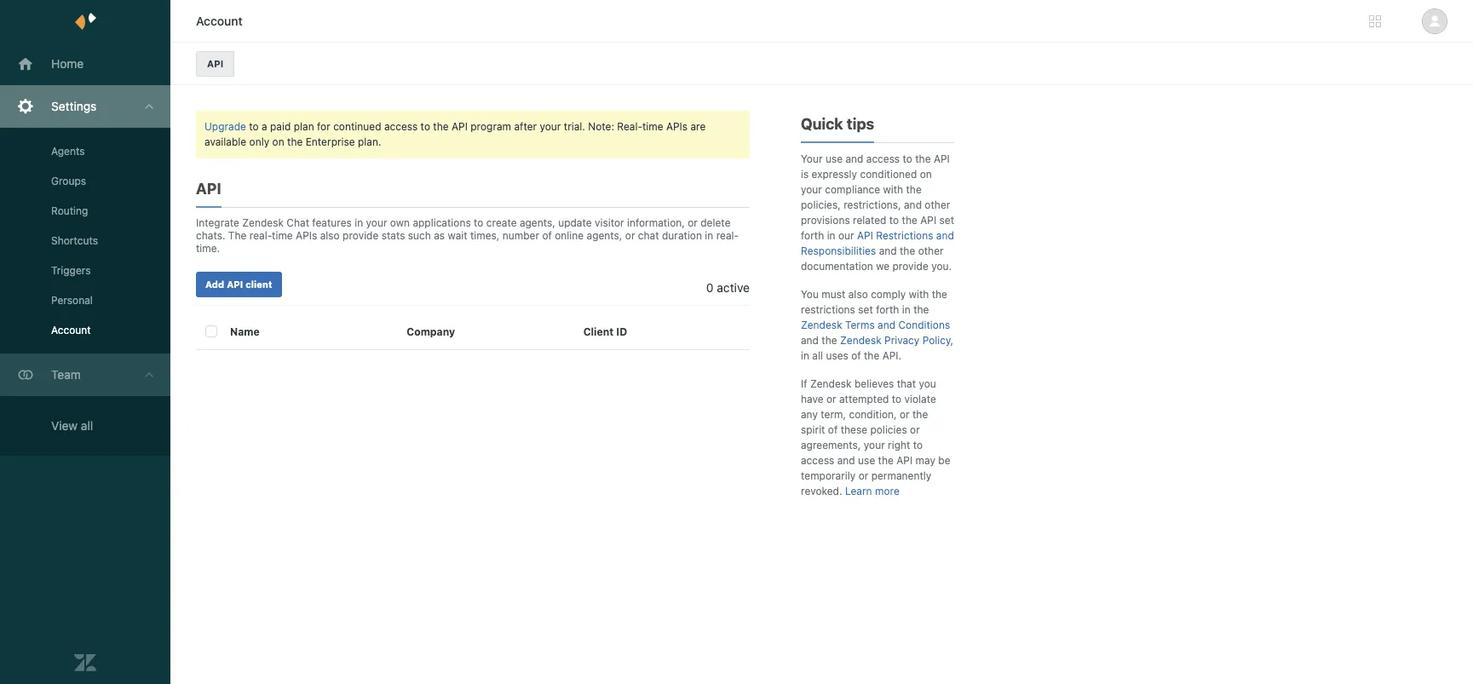 Task type: vqa. For each thing, say whether or not it's contained in the screenshot.
Add API client button
yes



Task type: describe. For each thing, give the bounding box(es) containing it.
the up conditions
[[914, 303, 929, 316]]

you must also comply with the restrictions set forth in the zendesk terms and conditions and the zendesk privacy policy
[[801, 288, 951, 347]]

client
[[583, 325, 614, 338]]

in inside , in all uses of the api.
[[801, 349, 809, 362]]

the down right
[[878, 454, 894, 467]]

policies,
[[801, 199, 841, 211]]

restrictions,
[[844, 199, 901, 211]]

triggers
[[51, 264, 91, 277]]

features
[[312, 216, 352, 229]]

temporarily
[[801, 469, 856, 482]]

in right the "features"
[[355, 216, 363, 229]]

upgrade link
[[204, 120, 246, 133]]

0 horizontal spatial agents,
[[520, 216, 555, 229]]

have
[[801, 393, 824, 406]]

conditions
[[898, 319, 950, 331]]

home
[[51, 56, 84, 71]]

tips
[[847, 115, 874, 133]]

access inside if zendesk believes that you have or attempted to violate any term, condition, or the spirit of these policies or agreements, your right to access and use the api may be temporarily or permanently revoked.
[[801, 454, 834, 467]]

zendesk products image
[[1369, 15, 1381, 27]]

the down plan
[[287, 135, 303, 148]]

these
[[841, 423, 867, 436]]

to up the may
[[913, 439, 923, 452]]

with inside you must also comply with the restrictions set forth in the zendesk terms and conditions and the zendesk privacy policy
[[909, 288, 929, 301]]

a
[[262, 120, 267, 133]]

times,
[[470, 229, 500, 242]]

after
[[514, 120, 537, 133]]

violate
[[904, 393, 936, 406]]

1 vertical spatial all
[[81, 418, 93, 433]]

policy
[[923, 334, 951, 347]]

other inside and the other documentation we provide you.
[[918, 245, 944, 257]]

create
[[486, 216, 517, 229]]

must
[[822, 288, 846, 301]]

spirit
[[801, 423, 825, 436]]

the up conditioned
[[915, 153, 931, 165]]

to inside "integrate zendesk chat features in your own applications to create agents, update visitor information, or delete chats. the real-time apis also provide stats such as wait times, number of online agents, or chat duration in real- time."
[[474, 216, 483, 229]]

time inside to a paid plan for continued access to the api program after your trial. note: real-time apis are available only on the enterprise plan.
[[642, 120, 663, 133]]

or up term,
[[826, 393, 836, 406]]

and inside api restrictions and responsibilities
[[936, 229, 954, 242]]

quick
[[801, 115, 843, 133]]

name
[[230, 325, 260, 338]]

policies
[[870, 423, 907, 436]]

personal
[[51, 294, 93, 307]]

api restrictions and responsibilities
[[801, 229, 954, 257]]

on inside 'your use and access to the api is expressly conditioned on your compliance with the policies, restrictions, and other provisions related to the api set forth in our'
[[920, 168, 932, 181]]

may
[[916, 454, 935, 467]]

with inside 'your use and access to the api is expressly conditioned on your compliance with the policies, restrictions, and other provisions related to the api set forth in our'
[[883, 183, 903, 196]]

integrate
[[196, 216, 239, 229]]

update
[[558, 216, 592, 229]]

restrictions
[[801, 303, 855, 316]]

0
[[706, 280, 714, 295]]

paid
[[270, 120, 291, 133]]

0 active
[[706, 280, 750, 295]]

duration
[[662, 229, 702, 242]]

add
[[205, 279, 224, 290]]

is
[[801, 168, 809, 181]]

and up the restrictions
[[904, 199, 922, 211]]

as
[[434, 229, 445, 242]]

trial.
[[564, 120, 585, 133]]

also inside "integrate zendesk chat features in your own applications to create agents, update visitor information, or delete chats. the real-time apis also provide stats such as wait times, number of online agents, or chat duration in real- time."
[[320, 229, 340, 242]]

the down 'you.'
[[932, 288, 947, 301]]

your inside 'your use and access to the api is expressly conditioned on your compliance with the policies, restrictions, and other provisions related to the api set forth in our'
[[801, 183, 822, 196]]

if zendesk believes that you have or attempted to violate any term, condition, or the spirit of these policies or agreements, your right to access and use the api may be temporarily or permanently revoked.
[[801, 377, 950, 498]]

to a paid plan for continued access to the api program after your trial. note: real-time apis are available only on the enterprise plan.
[[204, 120, 706, 148]]

program
[[471, 120, 511, 133]]

learn more
[[845, 485, 900, 498]]

enterprise
[[306, 135, 355, 148]]

plan
[[294, 120, 314, 133]]

of inside , in all uses of the api.
[[851, 349, 861, 362]]

and the other documentation we provide you.
[[801, 245, 952, 273]]

api button
[[196, 51, 234, 77]]

information,
[[627, 216, 685, 229]]

our
[[838, 229, 854, 242]]

0 vertical spatial account
[[196, 14, 243, 28]]

shortcuts
[[51, 234, 98, 247]]

restrictions
[[876, 229, 933, 242]]

id
[[616, 325, 627, 338]]

view
[[51, 418, 78, 433]]

you
[[801, 288, 819, 301]]

in right duration
[[705, 229, 713, 242]]

and down restrictions
[[801, 334, 819, 347]]

to up the restrictions
[[889, 214, 899, 227]]

provide inside "integrate zendesk chat features in your own applications to create agents, update visitor information, or delete chats. the real-time apis also provide stats such as wait times, number of online agents, or chat duration in real- time."
[[343, 229, 379, 242]]

documentation
[[801, 260, 873, 273]]

privacy
[[884, 334, 920, 347]]

condition,
[[849, 408, 897, 421]]

for
[[317, 120, 330, 133]]

are
[[691, 120, 706, 133]]

in inside 'your use and access to the api is expressly conditioned on your compliance with the policies, restrictions, and other provisions related to the api set forth in our'
[[827, 229, 836, 242]]

the down violate
[[913, 408, 928, 421]]

agents
[[51, 145, 85, 158]]

right
[[888, 439, 910, 452]]

your inside "integrate zendesk chat features in your own applications to create agents, update visitor information, or delete chats. the real-time apis also provide stats such as wait times, number of online agents, or chat duration in real- time."
[[366, 216, 387, 229]]

your use and access to the api is expressly conditioned on your compliance with the policies, restrictions, and other provisions related to the api set forth in our
[[801, 153, 954, 242]]

online
[[555, 229, 584, 242]]

1 real- from the left
[[249, 229, 272, 242]]

zendesk inside "integrate zendesk chat features in your own applications to create agents, update visitor information, or delete chats. the real-time apis also provide stats such as wait times, number of online agents, or chat duration in real- time."
[[242, 216, 284, 229]]

to down that at the right bottom of page
[[892, 393, 902, 406]]

client id
[[583, 325, 627, 338]]

upgrade
[[204, 120, 246, 133]]

provisions
[[801, 214, 850, 227]]

1 vertical spatial account
[[51, 324, 91, 337]]

be
[[938, 454, 950, 467]]

the
[[228, 229, 247, 242]]

zendesk privacy policy link
[[840, 334, 951, 347]]

the left program
[[433, 120, 449, 133]]

integrate zendesk chat features in your own applications to create agents, update visitor information, or delete chats. the real-time apis also provide stats such as wait times, number of online agents, or chat duration in real- time.
[[196, 216, 739, 255]]



Task type: locate. For each thing, give the bounding box(es) containing it.
use up learn more
[[858, 454, 875, 467]]

zendesk terms and conditions link
[[801, 319, 950, 331]]

of left online
[[542, 229, 552, 242]]

1 horizontal spatial all
[[812, 349, 823, 362]]

0 vertical spatial access
[[384, 120, 418, 133]]

0 horizontal spatial time
[[272, 229, 293, 242]]

0 horizontal spatial also
[[320, 229, 340, 242]]

team
[[51, 367, 81, 382]]

all left uses in the bottom of the page
[[812, 349, 823, 362]]

continued
[[333, 120, 381, 133]]

2 horizontal spatial access
[[866, 153, 900, 165]]

chat
[[638, 229, 659, 242]]

to
[[249, 120, 259, 133], [421, 120, 430, 133], [903, 153, 912, 165], [889, 214, 899, 227], [474, 216, 483, 229], [892, 393, 902, 406], [913, 439, 923, 452]]

2 real- from the left
[[716, 229, 739, 242]]

also right must
[[848, 288, 868, 301]]

and inside if zendesk believes that you have or attempted to violate any term, condition, or the spirit of these policies or agreements, your right to access and use the api may be temporarily or permanently revoked.
[[837, 454, 855, 467]]

chat
[[287, 216, 309, 229]]

0 horizontal spatial on
[[272, 135, 284, 148]]

and up 'you.'
[[936, 229, 954, 242]]

0 vertical spatial provide
[[343, 229, 379, 242]]

your inside to a paid plan for continued access to the api program after your trial. note: real-time apis are available only on the enterprise plan.
[[540, 120, 561, 133]]

and up zendesk privacy policy link
[[878, 319, 896, 331]]

forth
[[801, 229, 824, 242], [876, 303, 899, 316]]

your down is
[[801, 183, 822, 196]]

0 horizontal spatial of
[[542, 229, 552, 242]]

1 vertical spatial on
[[920, 168, 932, 181]]

0 vertical spatial time
[[642, 120, 663, 133]]

1 horizontal spatial on
[[920, 168, 932, 181]]

use inside if zendesk believes that you have or attempted to violate any term, condition, or the spirit of these policies or agreements, your right to access and use the api may be temporarily or permanently revoked.
[[858, 454, 875, 467]]

zendesk down restrictions
[[801, 319, 842, 331]]

other up 'you.'
[[918, 245, 944, 257]]

of right uses in the bottom of the page
[[851, 349, 861, 362]]

0 horizontal spatial apis
[[296, 229, 317, 242]]

forth inside 'your use and access to the api is expressly conditioned on your compliance with the policies, restrictions, and other provisions related to the api set forth in our'
[[801, 229, 824, 242]]

forth down comply
[[876, 303, 899, 316]]

1 horizontal spatial forth
[[876, 303, 899, 316]]

access inside to a paid plan for continued access to the api program after your trial. note: real-time apis are available only on the enterprise plan.
[[384, 120, 418, 133]]

1 vertical spatial use
[[858, 454, 875, 467]]

uses
[[826, 349, 849, 362]]

1 vertical spatial forth
[[876, 303, 899, 316]]

apis left 'are'
[[666, 120, 688, 133]]

chats.
[[196, 229, 225, 242]]

set inside you must also comply with the restrictions set forth in the zendesk terms and conditions and the zendesk privacy policy
[[858, 303, 873, 316]]

api inside if zendesk believes that you have or attempted to violate any term, condition, or the spirit of these policies or agreements, your right to access and use the api may be temporarily or permanently revoked.
[[897, 454, 913, 467]]

account up the api button
[[196, 14, 243, 28]]

1 vertical spatial also
[[848, 288, 868, 301]]

2 vertical spatial of
[[828, 423, 838, 436]]

0 horizontal spatial account
[[51, 324, 91, 337]]

your
[[801, 153, 823, 165]]

use inside 'your use and access to the api is expressly conditioned on your compliance with the policies, restrictions, and other provisions related to the api set forth in our'
[[826, 153, 843, 165]]

your down policies
[[864, 439, 885, 452]]

with down conditioned
[[883, 183, 903, 196]]

0 vertical spatial of
[[542, 229, 552, 242]]

to left program
[[421, 120, 430, 133]]

access right continued
[[384, 120, 418, 133]]

set up terms
[[858, 303, 873, 316]]

expressly
[[812, 168, 857, 181]]

0 horizontal spatial provide
[[343, 229, 379, 242]]

1 horizontal spatial set
[[939, 214, 954, 227]]

1 horizontal spatial use
[[858, 454, 875, 467]]

2 horizontal spatial of
[[851, 349, 861, 362]]

also
[[320, 229, 340, 242], [848, 288, 868, 301]]

2 vertical spatial access
[[801, 454, 834, 467]]

forth inside you must also comply with the restrictions set forth in the zendesk terms and conditions and the zendesk privacy policy
[[876, 303, 899, 316]]

if
[[801, 377, 807, 390]]

0 vertical spatial set
[[939, 214, 954, 227]]

access
[[384, 120, 418, 133], [866, 153, 900, 165], [801, 454, 834, 467]]

1 vertical spatial apis
[[296, 229, 317, 242]]

0 vertical spatial forth
[[801, 229, 824, 242]]

set up 'you.'
[[939, 214, 954, 227]]

forth down provisions on the right top of the page
[[801, 229, 824, 242]]

of inside "integrate zendesk chat features in your own applications to create agents, update visitor information, or delete chats. the real-time apis also provide stats such as wait times, number of online agents, or chat duration in real- time."
[[542, 229, 552, 242]]

any
[[801, 408, 818, 421]]

only
[[249, 135, 269, 148]]

time right the
[[272, 229, 293, 242]]

1 horizontal spatial real-
[[716, 229, 739, 242]]

permanently
[[871, 469, 932, 482]]

the inside and the other documentation we provide you.
[[900, 245, 915, 257]]

and up "expressly"
[[846, 153, 864, 165]]

on inside to a paid plan for continued access to the api program after your trial. note: real-time apis are available only on the enterprise plan.
[[272, 135, 284, 148]]

1 horizontal spatial provide
[[893, 260, 929, 273]]

agreements,
[[801, 439, 861, 452]]

and
[[846, 153, 864, 165], [904, 199, 922, 211], [936, 229, 954, 242], [879, 245, 897, 257], [878, 319, 896, 331], [801, 334, 819, 347], [837, 454, 855, 467]]

1 vertical spatial other
[[918, 245, 944, 257]]

also inside you must also comply with the restrictions set forth in the zendesk terms and conditions and the zendesk privacy policy
[[848, 288, 868, 301]]

or up right
[[910, 423, 920, 436]]

on right conditioned
[[920, 168, 932, 181]]

note:
[[588, 120, 614, 133]]

the down the restrictions
[[900, 245, 915, 257]]

routing
[[51, 204, 88, 217]]

view all
[[51, 418, 93, 433]]

visitor
[[595, 216, 624, 229]]

and down agreements,
[[837, 454, 855, 467]]

term,
[[821, 408, 846, 421]]

0 vertical spatial apis
[[666, 120, 688, 133]]

the
[[433, 120, 449, 133], [287, 135, 303, 148], [915, 153, 931, 165], [906, 183, 922, 196], [902, 214, 918, 227], [900, 245, 915, 257], [932, 288, 947, 301], [914, 303, 929, 316], [822, 334, 837, 347], [864, 349, 880, 362], [913, 408, 928, 421], [878, 454, 894, 467]]

own
[[390, 216, 410, 229]]

the up the restrictions
[[902, 214, 918, 227]]

responsibilities
[[801, 245, 876, 257]]

real-
[[617, 120, 642, 133]]

0 horizontal spatial all
[[81, 418, 93, 433]]

1 vertical spatial of
[[851, 349, 861, 362]]

related
[[853, 214, 887, 227]]

company
[[407, 325, 455, 338]]

in left our
[[827, 229, 836, 242]]

other up the restrictions
[[925, 199, 950, 211]]

to left a
[[249, 120, 259, 133]]

apis inside to a paid plan for continued access to the api program after your trial. note: real-time apis are available only on the enterprise plan.
[[666, 120, 688, 133]]

time inside "integrate zendesk chat features in your own applications to create agents, update visitor information, or delete chats. the real-time apis also provide stats such as wait times, number of online agents, or chat duration in real- time."
[[272, 229, 293, 242]]

zendesk up have on the bottom of the page
[[810, 377, 852, 390]]

agents,
[[520, 216, 555, 229], [587, 229, 622, 242]]

provide inside and the other documentation we provide you.
[[893, 260, 929, 273]]

your left the own
[[366, 216, 387, 229]]

1 vertical spatial with
[[909, 288, 929, 301]]

wait
[[448, 229, 467, 242]]

0 vertical spatial on
[[272, 135, 284, 148]]

1 horizontal spatial apis
[[666, 120, 688, 133]]

you
[[919, 377, 936, 390]]

applications
[[413, 216, 471, 229]]

account
[[196, 14, 243, 28], [51, 324, 91, 337]]

zendesk down terms
[[840, 334, 882, 347]]

api inside api restrictions and responsibilities
[[857, 229, 873, 242]]

to left create
[[474, 216, 483, 229]]

api restrictions and responsibilities link
[[801, 229, 954, 257]]

add api client
[[205, 279, 272, 290]]

the left api.
[[864, 349, 880, 362]]

the up uses in the bottom of the page
[[822, 334, 837, 347]]

apis right the
[[296, 229, 317, 242]]

all inside , in all uses of the api.
[[812, 349, 823, 362]]

real- right the
[[249, 229, 272, 242]]

your inside if zendesk believes that you have or attempted to violate any term, condition, or the spirit of these policies or agreements, your right to access and use the api may be temporarily or permanently revoked.
[[864, 439, 885, 452]]

more
[[875, 485, 900, 498]]

available
[[204, 135, 246, 148]]

0 vertical spatial other
[[925, 199, 950, 211]]

1 vertical spatial time
[[272, 229, 293, 242]]

of inside if zendesk believes that you have or attempted to violate any term, condition, or the spirit of these policies or agreements, your right to access and use the api may be temporarily or permanently revoked.
[[828, 423, 838, 436]]

settings
[[51, 99, 97, 113]]

in inside you must also comply with the restrictions set forth in the zendesk terms and conditions and the zendesk privacy policy
[[902, 303, 911, 316]]

zendesk
[[242, 216, 284, 229], [801, 319, 842, 331], [840, 334, 882, 347], [810, 377, 852, 390]]

your
[[540, 120, 561, 133], [801, 183, 822, 196], [366, 216, 387, 229], [864, 439, 885, 452]]

api.
[[882, 349, 902, 362]]

plan.
[[358, 135, 381, 148]]

0 horizontal spatial with
[[883, 183, 903, 196]]

0 horizontal spatial use
[[826, 153, 843, 165]]

real- right duration
[[716, 229, 739, 242]]

believes
[[855, 377, 894, 390]]

and up we
[[879, 245, 897, 257]]

access up conditioned
[[866, 153, 900, 165]]

with right comply
[[909, 288, 929, 301]]

delete
[[701, 216, 731, 229]]

revoked.
[[801, 485, 842, 498]]

access up temporarily
[[801, 454, 834, 467]]

in up if
[[801, 349, 809, 362]]

1 horizontal spatial time
[[642, 120, 663, 133]]

all
[[812, 349, 823, 362], [81, 418, 93, 433]]

the down conditioned
[[906, 183, 922, 196]]

0 horizontal spatial access
[[384, 120, 418, 133]]

also right chat
[[320, 229, 340, 242]]

time
[[642, 120, 663, 133], [272, 229, 293, 242]]

1 horizontal spatial account
[[196, 14, 243, 28]]

1 horizontal spatial of
[[828, 423, 838, 436]]

api
[[207, 58, 223, 69], [452, 120, 468, 133], [934, 153, 950, 165], [196, 180, 221, 198], [920, 214, 937, 227], [857, 229, 873, 242], [227, 279, 243, 290], [897, 454, 913, 467]]

time left 'are'
[[642, 120, 663, 133]]

your left trial.
[[540, 120, 561, 133]]

on down paid
[[272, 135, 284, 148]]

1 horizontal spatial agents,
[[587, 229, 622, 242]]

quick tips
[[801, 115, 874, 133]]

active
[[717, 280, 750, 295]]

on
[[272, 135, 284, 148], [920, 168, 932, 181]]

1 vertical spatial provide
[[893, 260, 929, 273]]

that
[[897, 377, 916, 390]]

zendesk inside if zendesk believes that you have or attempted to violate any term, condition, or the spirit of these policies or agreements, your right to access and use the api may be temporarily or permanently revoked.
[[810, 377, 852, 390]]

other inside 'your use and access to the api is expressly conditioned on your compliance with the policies, restrictions, and other provisions related to the api set forth in our'
[[925, 199, 950, 211]]

number
[[503, 229, 539, 242]]

of down term,
[[828, 423, 838, 436]]

time.
[[196, 242, 220, 255]]

apis
[[666, 120, 688, 133], [296, 229, 317, 242]]

0 horizontal spatial forth
[[801, 229, 824, 242]]

agents, right create
[[520, 216, 555, 229]]

provide right we
[[893, 260, 929, 273]]

set inside 'your use and access to the api is expressly conditioned on your compliance with the policies, restrictions, and other provisions related to the api set forth in our'
[[939, 214, 954, 227]]

you.
[[931, 260, 952, 273]]

use up "expressly"
[[826, 153, 843, 165]]

or up learn
[[859, 469, 869, 482]]

other
[[925, 199, 950, 211], [918, 245, 944, 257]]

or left delete
[[688, 216, 698, 229]]

0 horizontal spatial set
[[858, 303, 873, 316]]

0 horizontal spatial real-
[[249, 229, 272, 242]]

or left chat
[[625, 229, 635, 242]]

provide left stats
[[343, 229, 379, 242]]

agents, right online
[[587, 229, 622, 242]]

all right view
[[81, 418, 93, 433]]

1 horizontal spatial access
[[801, 454, 834, 467]]

or down violate
[[900, 408, 910, 421]]

1 vertical spatial access
[[866, 153, 900, 165]]

0 vertical spatial with
[[883, 183, 903, 196]]

zendesk left chat
[[242, 216, 284, 229]]

1 horizontal spatial also
[[848, 288, 868, 301]]

api inside to a paid plan for continued access to the api program after your trial. note: real-time apis are available only on the enterprise plan.
[[452, 120, 468, 133]]

1 horizontal spatial with
[[909, 288, 929, 301]]

in up conditions
[[902, 303, 911, 316]]

to up conditioned
[[903, 153, 912, 165]]

comply
[[871, 288, 906, 301]]

set
[[939, 214, 954, 227], [858, 303, 873, 316]]

account down personal
[[51, 324, 91, 337]]

real-
[[249, 229, 272, 242], [716, 229, 739, 242]]

learn more link
[[845, 485, 900, 498]]

1 vertical spatial set
[[858, 303, 873, 316]]

or
[[688, 216, 698, 229], [625, 229, 635, 242], [826, 393, 836, 406], [900, 408, 910, 421], [910, 423, 920, 436], [859, 469, 869, 482]]

0 vertical spatial use
[[826, 153, 843, 165]]

apis inside "integrate zendesk chat features in your own applications to create agents, update visitor information, or delete chats. the real-time apis also provide stats such as wait times, number of online agents, or chat duration in real- time."
[[296, 229, 317, 242]]

attempted
[[839, 393, 889, 406]]

provide
[[343, 229, 379, 242], [893, 260, 929, 273]]

and inside and the other documentation we provide you.
[[879, 245, 897, 257]]

the inside , in all uses of the api.
[[864, 349, 880, 362]]

0 vertical spatial also
[[320, 229, 340, 242]]

0 vertical spatial all
[[812, 349, 823, 362]]

access inside 'your use and access to the api is expressly conditioned on your compliance with the policies, restrictions, and other provisions related to the api set forth in our'
[[866, 153, 900, 165]]



